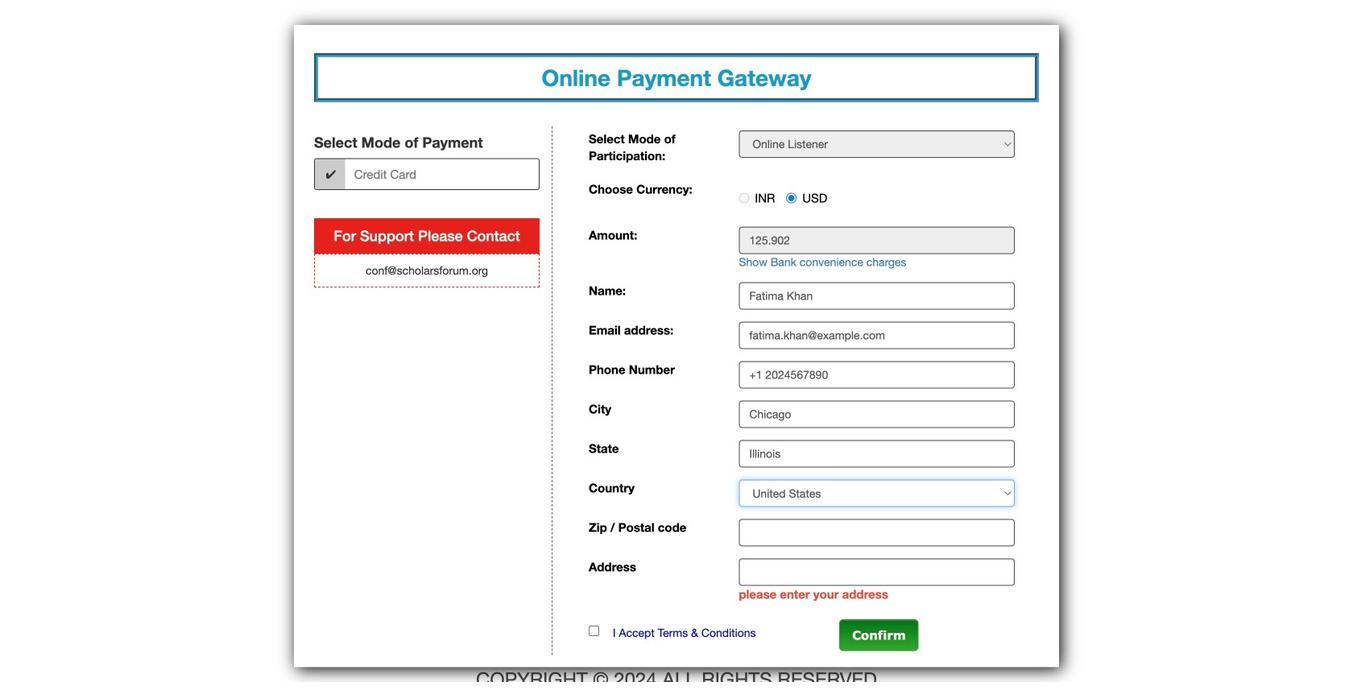 Task type: vqa. For each thing, say whether or not it's contained in the screenshot.
mobile 'IMAGE'
no



Task type: describe. For each thing, give the bounding box(es) containing it.
example: +1 5734987625 telephone field
[[739, 362, 1015, 389]]



Task type: locate. For each thing, give the bounding box(es) containing it.
None number field
[[739, 227, 1015, 254]]

None radio
[[739, 193, 750, 203]]

None checkbox
[[589, 626, 599, 636]]

None radio
[[787, 193, 797, 203]]

None text field
[[739, 322, 1015, 349], [739, 441, 1015, 468], [739, 559, 1015, 586], [739, 322, 1015, 349], [739, 441, 1015, 468], [739, 559, 1015, 586]]

None text field
[[739, 283, 1015, 310], [739, 401, 1015, 428], [739, 519, 1015, 547], [739, 283, 1015, 310], [739, 401, 1015, 428], [739, 519, 1015, 547]]



